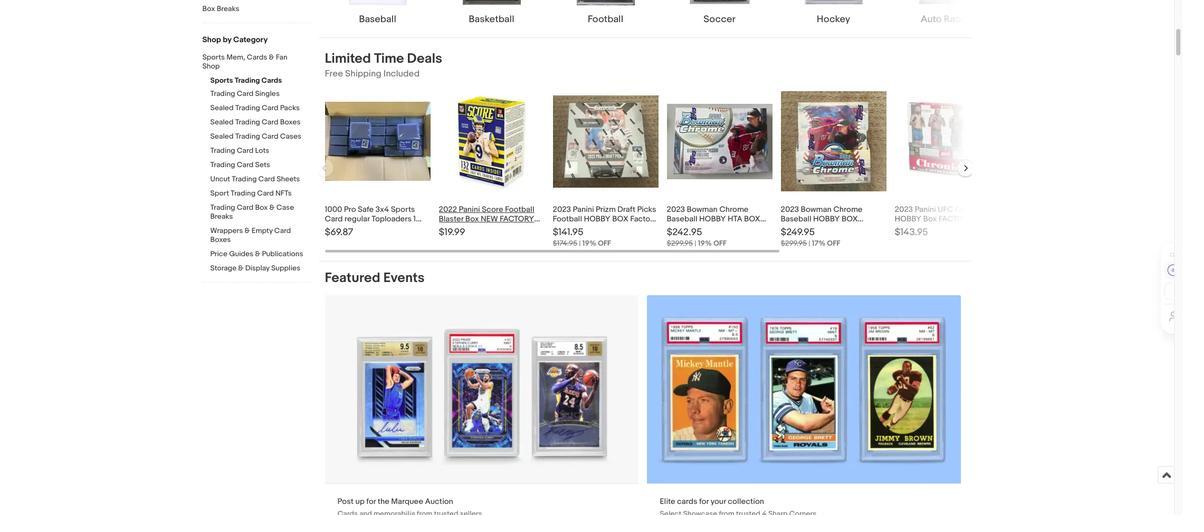 Task type: locate. For each thing, give the bounding box(es) containing it.
1 horizontal spatial panini
[[573, 205, 594, 215]]

price
[[210, 250, 228, 259]]

$242.95
[[667, 227, 702, 239]]

0 vertical spatial breaks
[[217, 4, 239, 13]]

card left lots
[[237, 146, 253, 155]]

2 | from the left
[[695, 239, 696, 248]]

football
[[588, 14, 623, 25], [505, 205, 534, 215], [553, 214, 582, 224]]

sealed inside the 2023 bowman chrome baseball hobby box factory sealed 2 autos
[[809, 224, 834, 234]]

hobby for $143.95
[[895, 214, 922, 224]]

off for $249.95
[[827, 239, 840, 248]]

football image
[[563, 0, 648, 6]]

box left the new
[[465, 214, 479, 224]]

1 vertical spatial packs
[[931, 224, 952, 234]]

3 2023 from the left
[[781, 205, 799, 215]]

1 factory from the left
[[500, 214, 534, 224]]

$249.95 $299.95 | 17% off
[[781, 227, 840, 248]]

factory inside 2023 panini prizm draft picks football hobby box factory sealed 4 autos
[[630, 214, 657, 224]]

| down $242.95 on the top right
[[695, 239, 696, 248]]

2 2 from the left
[[954, 224, 959, 234]]

1 vertical spatial sports
[[210, 76, 233, 85]]

2 for from the left
[[699, 497, 709, 507]]

2023 up $143.95
[[895, 205, 913, 215]]

sealed left '3'
[[695, 224, 720, 234]]

breaks inside box breaks link
[[217, 4, 239, 13]]

2 horizontal spatial autos
[[960, 224, 982, 234]]

off inside the $242.95 $299.95 | 19% off
[[714, 239, 727, 248]]

boxes
[[280, 118, 301, 127], [210, 235, 231, 244]]

1 $299.95 from the left
[[667, 239, 693, 248]]

off inside '$249.95 $299.95 | 17% off'
[[827, 239, 840, 248]]

0 horizontal spatial off
[[598, 239, 611, 248]]

hobby up the $141.95 $174.95 | 19% off
[[584, 214, 611, 224]]

off
[[598, 239, 611, 248], [714, 239, 727, 248], [827, 239, 840, 248]]

&
[[269, 53, 274, 62], [269, 203, 275, 212], [245, 226, 250, 235], [255, 250, 260, 259], [238, 264, 244, 273]]

0 horizontal spatial packs
[[280, 103, 300, 112]]

1 shop from the top
[[202, 35, 221, 45]]

4 hobby from the left
[[895, 214, 922, 224]]

2 horizontal spatial football
[[588, 14, 623, 25]]

1 horizontal spatial autos
[[842, 224, 864, 234]]

1 horizontal spatial $299.95
[[781, 239, 807, 248]]

sealed inside 2023 panini prizm draft picks football hobby box factory sealed 4 autos
[[553, 224, 578, 234]]

2 hobby from the left
[[699, 214, 726, 224]]

$174.95 text field
[[553, 239, 577, 248]]

3 autos from the left
[[960, 224, 982, 234]]

mem,
[[226, 53, 245, 62]]

$69.87
[[325, 227, 353, 239]]

1 2 from the left
[[836, 224, 841, 234]]

1 horizontal spatial chrome
[[833, 205, 863, 215]]

$174.95
[[553, 239, 577, 248]]

included
[[384, 69, 420, 79]]

card down sport trading card nfts link
[[237, 203, 253, 212]]

baseball
[[359, 14, 396, 25], [667, 214, 698, 224], [781, 214, 812, 224]]

off right 17%
[[827, 239, 840, 248]]

sports down mem, at the left top of page
[[210, 76, 233, 85]]

picks
[[637, 205, 656, 215]]

2 2023 from the left
[[667, 205, 685, 215]]

box
[[202, 4, 215, 13], [255, 203, 268, 212], [465, 214, 479, 224], [923, 214, 937, 224]]

2023 panini ufc chronicles hobby box factory sealed 6 packs 2 autos image
[[895, 89, 1000, 194]]

1 horizontal spatial bowman
[[801, 205, 832, 215]]

| for $141.95
[[579, 239, 581, 248]]

panini inside '2023 panini ufc chronicles hobby box factory sealed 6 packs 2 autos'
[[915, 205, 936, 215]]

| left 17%
[[809, 239, 810, 248]]

panini inside 2023 panini prizm draft picks football hobby box factory sealed 4 autos
[[573, 205, 594, 215]]

box left 'ufc'
[[923, 214, 937, 224]]

football right score
[[505, 205, 534, 215]]

2023 inside '2023 panini ufc chronicles hobby box factory sealed 6 packs 2 autos'
[[895, 205, 913, 215]]

cards up singles at the top left of the page
[[262, 76, 282, 85]]

1 hobby from the left
[[584, 214, 611, 224]]

bowman for $249.95
[[801, 205, 832, 215]]

1 horizontal spatial packs
[[931, 224, 952, 234]]

shop left by
[[202, 35, 221, 45]]

bowman inside the 2023 bowman chrome baseball hobby box factory sealed 2 autos
[[801, 205, 832, 215]]

chrome
[[719, 205, 749, 215], [833, 205, 863, 215]]

packs
[[280, 103, 300, 112], [931, 224, 952, 234]]

2023 bowman chrome baseball hobby box factory sealed 2 autos
[[781, 205, 864, 234]]

autos
[[729, 224, 750, 234], [842, 224, 864, 234], [960, 224, 982, 234]]

packs up cases
[[280, 103, 300, 112]]

packs inside '2023 panini ufc chronicles hobby box factory sealed 6 packs 2 autos'
[[931, 224, 952, 234]]

1 2023 from the left
[[553, 205, 571, 215]]

2 off from the left
[[714, 239, 727, 248]]

1 vertical spatial shop
[[202, 62, 220, 71]]

sealed
[[439, 224, 467, 234], [895, 224, 923, 234]]

off for $242.95
[[714, 239, 727, 248]]

football link
[[553, 0, 658, 27]]

1 vertical spatial breaks
[[210, 212, 233, 221]]

factory inside "2022 panini score football blaster box new factory sealed"
[[500, 214, 534, 224]]

3 | from the left
[[809, 239, 810, 248]]

time
[[374, 51, 404, 67]]

0 horizontal spatial factory
[[500, 214, 534, 224]]

factory right the new
[[500, 214, 534, 224]]

card up sealed trading card packs link
[[237, 89, 253, 98]]

trading
[[235, 76, 260, 85], [210, 89, 235, 98], [235, 103, 260, 112], [235, 118, 260, 127], [235, 132, 260, 141], [210, 146, 235, 155], [210, 160, 235, 169], [232, 175, 257, 184], [231, 189, 256, 198], [210, 203, 235, 212]]

| right the $174.95
[[579, 239, 581, 248]]

2023 inside the 2023 bowman chrome baseball hobby box factory sealed 2 autos
[[781, 205, 799, 215]]

1 horizontal spatial for
[[699, 497, 709, 507]]

baseball down the baseball image
[[359, 14, 396, 25]]

hobby for $249.95
[[813, 214, 840, 224]]

1 horizontal spatial boxes
[[280, 118, 301, 127]]

1 horizontal spatial |
[[695, 239, 696, 248]]

factory right 6
[[939, 214, 973, 224]]

0 horizontal spatial autos
[[729, 224, 750, 234]]

1 autos from the left
[[729, 224, 750, 234]]

1 sealed from the left
[[439, 224, 467, 234]]

soccer link
[[667, 0, 772, 27]]

for inside 'text field'
[[366, 497, 376, 507]]

2 right $249.95
[[836, 224, 841, 234]]

2 inside '2023 panini ufc chronicles hobby box factory sealed 6 packs 2 autos'
[[954, 224, 959, 234]]

off down the autos
[[598, 239, 611, 248]]

chrome for $242.95
[[719, 205, 749, 215]]

boxes up price
[[210, 235, 231, 244]]

1 vertical spatial boxes
[[210, 235, 231, 244]]

2023 for $141.95
[[553, 205, 571, 215]]

baseball for $249.95
[[781, 214, 812, 224]]

limited
[[325, 51, 371, 67]]

19% for $141.95
[[582, 239, 596, 248]]

factory inside 2023 bowman chrome baseball hobby hta box factory sealed 3 autos
[[667, 224, 694, 234]]

packs right 6
[[931, 224, 952, 234]]

chrome inside 2023 bowman chrome baseball hobby hta box factory sealed 3 autos
[[719, 205, 749, 215]]

1 horizontal spatial factory
[[939, 214, 973, 224]]

1 for from the left
[[366, 497, 376, 507]]

0 horizontal spatial 2
[[836, 224, 841, 234]]

| inside the $141.95 $174.95 | 19% off
[[579, 239, 581, 248]]

1 19% from the left
[[582, 239, 596, 248]]

2 horizontal spatial panini
[[915, 205, 936, 215]]

1 horizontal spatial factory
[[667, 224, 694, 234]]

1 off from the left
[[598, 239, 611, 248]]

19% down $242.95 on the top right
[[698, 239, 712, 248]]

panini
[[459, 205, 480, 215], [573, 205, 594, 215], [915, 205, 936, 215]]

19%
[[582, 239, 596, 248], [698, 239, 712, 248]]

0 horizontal spatial football
[[505, 205, 534, 215]]

panini up 6
[[915, 205, 936, 215]]

1 chrome from the left
[[719, 205, 749, 215]]

2
[[836, 224, 841, 234], [954, 224, 959, 234]]

baseball inside 2023 bowman chrome baseball hobby hta box factory sealed 3 autos
[[667, 214, 698, 224]]

2 factory from the left
[[939, 214, 973, 224]]

panini right "2022"
[[459, 205, 480, 215]]

0 horizontal spatial $299.95
[[667, 239, 693, 248]]

supplies
[[271, 264, 300, 273]]

1 horizontal spatial sealed
[[895, 224, 923, 234]]

2 box from the left
[[744, 214, 760, 224]]

shop left mem, at the left top of page
[[202, 62, 220, 71]]

card down sets
[[258, 175, 275, 184]]

0 vertical spatial cards
[[247, 53, 267, 62]]

panini inside "2022 panini score football blaster box new factory sealed"
[[459, 205, 480, 215]]

sport
[[210, 189, 229, 198]]

0 horizontal spatial box
[[612, 214, 629, 224]]

3 off from the left
[[827, 239, 840, 248]]

blaster
[[439, 214, 464, 224]]

hockey image
[[791, 0, 876, 6]]

for right up
[[366, 497, 376, 507]]

$299.95 down $249.95
[[781, 239, 807, 248]]

1 | from the left
[[579, 239, 581, 248]]

0 horizontal spatial for
[[366, 497, 376, 507]]

post up for the marquee auction link
[[325, 296, 639, 516]]

19% inside the $242.95 $299.95 | 19% off
[[698, 239, 712, 248]]

sports mem, cards & fan shop sports trading cards trading card singles sealed trading card packs sealed trading card boxes sealed trading card cases trading card lots trading card sets uncut trading card sheets sport trading card nfts trading card box & case breaks wrappers & empty card boxes price guides & publications storage & display supplies
[[202, 53, 303, 273]]

1 horizontal spatial baseball
[[667, 214, 698, 224]]

boxes up cases
[[280, 118, 301, 127]]

2 19% from the left
[[698, 239, 712, 248]]

hobby for $242.95
[[699, 214, 726, 224]]

sealed down "2022"
[[439, 224, 467, 234]]

2 sealed from the left
[[895, 224, 923, 234]]

2 panini from the left
[[573, 205, 594, 215]]

2023 bowman chrome baseball hobby box factory sealed 2 autos image
[[781, 91, 886, 192]]

autos down chronicles
[[960, 224, 982, 234]]

$299.95 down $242.95 on the top right
[[667, 239, 693, 248]]

wrappers & empty card boxes link
[[210, 226, 311, 245]]

| inside '$249.95 $299.95 | 17% off'
[[809, 239, 810, 248]]

panini up '4'
[[573, 205, 594, 215]]

autos
[[586, 224, 612, 234]]

2023 up $249.95
[[781, 205, 799, 215]]

hobby up '$249.95 $299.95 | 17% off'
[[813, 214, 840, 224]]

1 horizontal spatial football
[[553, 214, 582, 224]]

$299.95 for $249.95
[[781, 239, 807, 248]]

$299.95
[[667, 239, 693, 248], [781, 239, 807, 248]]

box
[[612, 214, 629, 224], [744, 214, 760, 224], [842, 214, 858, 224]]

hobby inside the 2023 bowman chrome baseball hobby box factory sealed 2 autos
[[813, 214, 840, 224]]

1 panini from the left
[[459, 205, 480, 215]]

0 horizontal spatial baseball
[[359, 14, 396, 25]]

autos inside '2023 panini ufc chronicles hobby box factory sealed 6 packs 2 autos'
[[960, 224, 982, 234]]

$299.95 for $242.95
[[667, 239, 693, 248]]

2 horizontal spatial |
[[809, 239, 810, 248]]

0 horizontal spatial factory
[[630, 214, 657, 224]]

bowman inside 2023 bowman chrome baseball hobby hta box factory sealed 3 autos
[[687, 205, 718, 215]]

cards down 'category'
[[247, 53, 267, 62]]

for left your
[[699, 497, 709, 507]]

$141.95
[[553, 227, 584, 239]]

sealed trading card boxes link
[[210, 118, 311, 128]]

cards
[[247, 53, 267, 62], [262, 76, 282, 85]]

0 vertical spatial packs
[[280, 103, 300, 112]]

baseball up $242.95 on the top right
[[667, 214, 698, 224]]

1000 pro safe 3x4 sports card regular toploaders 1 case 34082-d new top loaders image
[[325, 102, 430, 181]]

2023 up "$141.95"
[[553, 205, 571, 215]]

bowman
[[687, 205, 718, 215], [801, 205, 832, 215]]

1 horizontal spatial 19%
[[698, 239, 712, 248]]

baseball inside the 2023 bowman chrome baseball hobby box factory sealed 2 autos
[[781, 214, 812, 224]]

breaks up the wrappers
[[210, 212, 233, 221]]

$299.95 inside the $242.95 $299.95 | 19% off
[[667, 239, 693, 248]]

chrome inside the 2023 bowman chrome baseball hobby box factory sealed 2 autos
[[833, 205, 863, 215]]

price guides & publications link
[[210, 250, 311, 260]]

Post up for the Marquee Auction text field
[[325, 296, 639, 516]]

1 box from the left
[[612, 214, 629, 224]]

baseball up $249.95
[[781, 214, 812, 224]]

hobby inside 2023 panini prizm draft picks football hobby box factory sealed 4 autos
[[584, 214, 611, 224]]

2 chrome from the left
[[833, 205, 863, 215]]

football up "$141.95"
[[553, 214, 582, 224]]

1 bowman from the left
[[687, 205, 718, 215]]

autos right '3'
[[729, 224, 750, 234]]

17%
[[812, 239, 826, 248]]

2023 bowman chrome baseball hobby hta box factory sealed 3 autos image
[[667, 104, 772, 179]]

hobby up $143.95
[[895, 214, 922, 224]]

hobby inside 2023 bowman chrome baseball hobby hta box factory sealed 3 autos
[[699, 214, 726, 224]]

2 horizontal spatial baseball
[[781, 214, 812, 224]]

trading card singles link
[[210, 89, 311, 99]]

| for $242.95
[[695, 239, 696, 248]]

factory up $299.95 text field
[[667, 224, 694, 234]]

factory up $299.95 text box
[[781, 224, 808, 234]]

0 horizontal spatial bowman
[[687, 205, 718, 215]]

1 horizontal spatial 2
[[954, 224, 959, 234]]

2 shop from the top
[[202, 62, 220, 71]]

2 bowman from the left
[[801, 205, 832, 215]]

bowman up '$249.95 $299.95 | 17% off'
[[801, 205, 832, 215]]

sets
[[255, 160, 270, 169]]

2 down chronicles
[[954, 224, 959, 234]]

sealed trading card cases link
[[210, 132, 311, 142]]

factory right prizm on the top right of page
[[630, 214, 657, 224]]

0 vertical spatial boxes
[[280, 118, 301, 127]]

0 horizontal spatial panini
[[459, 205, 480, 215]]

sealed inside "2022 panini score football blaster box new factory sealed"
[[439, 224, 467, 234]]

empty
[[252, 226, 273, 235]]

sports down by
[[202, 53, 225, 62]]

off inside the $141.95 $174.95 | 19% off
[[598, 239, 611, 248]]

0 horizontal spatial chrome
[[719, 205, 749, 215]]

sealed up 17%
[[809, 224, 834, 234]]

2023 inside 2023 panini prizm draft picks football hobby box factory sealed 4 autos
[[553, 205, 571, 215]]

sealed down sealed trading card packs link
[[210, 118, 234, 127]]

| inside the $242.95 $299.95 | 19% off
[[695, 239, 696, 248]]

football inside "link"
[[588, 14, 623, 25]]

$141.95 $174.95 | 19% off
[[553, 227, 611, 248]]

0 horizontal spatial |
[[579, 239, 581, 248]]

auto
[[921, 14, 942, 25]]

football down the football image
[[588, 14, 623, 25]]

19% inside the $141.95 $174.95 | 19% off
[[582, 239, 596, 248]]

hobby
[[584, 214, 611, 224], [699, 214, 726, 224], [813, 214, 840, 224], [895, 214, 922, 224]]

autos right '$249.95 $299.95 | 17% off'
[[842, 224, 864, 234]]

off down '3'
[[714, 239, 727, 248]]

hobby inside '2023 panini ufc chronicles hobby box factory sealed 6 packs 2 autos'
[[895, 214, 922, 224]]

events
[[383, 270, 425, 287]]

chrome up '$249.95 $299.95 | 17% off'
[[833, 205, 863, 215]]

hobby left hta
[[699, 214, 726, 224]]

3 hobby from the left
[[813, 214, 840, 224]]

new
[[481, 214, 498, 224]]

box down sport trading card nfts link
[[255, 203, 268, 212]]

bowman up the $242.95 $299.95 | 19% off
[[687, 205, 718, 215]]

for
[[366, 497, 376, 507], [699, 497, 709, 507]]

box inside the 2023 bowman chrome baseball hobby box factory sealed 2 autos
[[842, 214, 858, 224]]

2 $299.95 from the left
[[781, 239, 807, 248]]

shop
[[202, 35, 221, 45], [202, 62, 220, 71]]

packs inside sports mem, cards & fan shop sports trading cards trading card singles sealed trading card packs sealed trading card boxes sealed trading card cases trading card lots trading card sets uncut trading card sheets sport trading card nfts trading card box & case breaks wrappers & empty card boxes price guides & publications storage & display supplies
[[280, 103, 300, 112]]

2 horizontal spatial factory
[[781, 224, 808, 234]]

chrome for $249.95
[[833, 205, 863, 215]]

autos inside 2023 bowman chrome baseball hobby hta box factory sealed 3 autos
[[729, 224, 750, 234]]

3 box from the left
[[842, 214, 858, 224]]

1 horizontal spatial off
[[714, 239, 727, 248]]

sports
[[202, 53, 225, 62], [210, 76, 233, 85]]

2023 up $242.95 on the top right
[[667, 205, 685, 215]]

2023 inside 2023 bowman chrome baseball hobby hta box factory sealed 3 autos
[[667, 205, 685, 215]]

0 horizontal spatial 19%
[[582, 239, 596, 248]]

breaks up by
[[217, 4, 239, 13]]

for inside text box
[[699, 497, 709, 507]]

box inside "2022 panini score football blaster box new factory sealed"
[[465, 214, 479, 224]]

1 horizontal spatial box
[[744, 214, 760, 224]]

3 panini from the left
[[915, 205, 936, 215]]

19% down '4'
[[582, 239, 596, 248]]

2 horizontal spatial off
[[827, 239, 840, 248]]

sealed left 6
[[895, 224, 923, 234]]

shipping
[[345, 69, 382, 79]]

baseball image
[[335, 0, 420, 6]]

4 2023 from the left
[[895, 205, 913, 215]]

Elite cards for your collection text field
[[647, 296, 961, 516]]

0 horizontal spatial sealed
[[439, 224, 467, 234]]

$299.95 inside '$249.95 $299.95 | 17% off'
[[781, 239, 807, 248]]

2 horizontal spatial box
[[842, 214, 858, 224]]

factory
[[630, 214, 657, 224], [667, 224, 694, 234], [781, 224, 808, 234]]

panini for $19.99
[[459, 205, 480, 215]]

sealed up the $174.95
[[553, 224, 578, 234]]

chrome up '3'
[[719, 205, 749, 215]]

2 autos from the left
[[842, 224, 864, 234]]

uncut trading card sheets link
[[210, 175, 311, 185]]

box breaks
[[202, 4, 239, 13]]

0 vertical spatial shop
[[202, 35, 221, 45]]

0 vertical spatial sports
[[202, 53, 225, 62]]



Task type: vqa. For each thing, say whether or not it's contained in the screenshot.
Watchlist within Account navigation
no



Task type: describe. For each thing, give the bounding box(es) containing it.
sealed down trading card singles link
[[210, 103, 234, 112]]

football inside 2023 panini prizm draft picks football hobby box factory sealed 4 autos
[[553, 214, 582, 224]]

hta
[[728, 214, 742, 224]]

6
[[925, 224, 929, 234]]

baseball for $242.95
[[667, 214, 698, 224]]

2022 panini score football blaster box new factory sealed
[[439, 205, 534, 234]]

sealed inside '2023 panini ufc chronicles hobby box factory sealed 6 packs 2 autos'
[[895, 224, 923, 234]]

& left 'fan'
[[269, 53, 274, 62]]

free
[[325, 69, 343, 79]]

hockey link
[[781, 0, 886, 27]]

1 vertical spatial cards
[[262, 76, 282, 85]]

auto racing link
[[895, 0, 1000, 27]]

elite cards for your collection link
[[647, 296, 961, 516]]

fan
[[276, 53, 287, 62]]

cards
[[677, 497, 698, 507]]

singles
[[255, 89, 280, 98]]

2023 bowman chrome baseball hobby hta box factory sealed 3 autos
[[667, 205, 760, 234]]

sports mem, cards & fan shop link
[[202, 53, 303, 72]]

prizm
[[596, 205, 616, 215]]

2 inside the 2023 bowman chrome baseball hobby box factory sealed 2 autos
[[836, 224, 841, 234]]

sealed trading card packs link
[[210, 103, 311, 113]]

post
[[338, 497, 354, 507]]

nfts
[[275, 189, 292, 198]]

storage & display supplies link
[[210, 264, 311, 274]]

$299.95 text field
[[781, 239, 807, 248]]

sealed down sealed trading card boxes link
[[210, 132, 234, 141]]

publications
[[262, 250, 303, 259]]

auction
[[425, 497, 453, 507]]

panini for $143.95
[[915, 205, 936, 215]]

card down sealed trading card packs link
[[262, 118, 278, 127]]

shop by category
[[202, 35, 268, 45]]

19% for $242.95
[[698, 239, 712, 248]]

the
[[378, 497, 389, 507]]

$69.87 link
[[325, 89, 430, 250]]

your
[[711, 497, 726, 507]]

factory inside '2023 panini ufc chronicles hobby box factory sealed 6 packs 2 autos'
[[939, 214, 973, 224]]

& down the guides
[[238, 264, 244, 273]]

box inside 2023 panini prizm draft picks football hobby box factory sealed 4 autos
[[612, 214, 629, 224]]

baseball link
[[325, 0, 430, 27]]

2022 panini score football blaster box new factory sealed image
[[439, 89, 544, 194]]

score
[[482, 205, 503, 215]]

shop inside sports mem, cards & fan shop sports trading cards trading card singles sealed trading card packs sealed trading card boxes sealed trading card cases trading card lots trading card sets uncut trading card sheets sport trading card nfts trading card box & case breaks wrappers & empty card boxes price guides & publications storage & display supplies
[[202, 62, 220, 71]]

up
[[355, 497, 365, 507]]

2023 for $242.95
[[667, 205, 685, 215]]

auto racing
[[921, 14, 974, 25]]

sport trading card nfts link
[[210, 189, 311, 199]]

& left "case" at the left top of page
[[269, 203, 275, 212]]

sealed inside 2023 bowman chrome baseball hobby hta box factory sealed 3 autos
[[695, 224, 720, 234]]

draft
[[618, 205, 635, 215]]

off for $141.95
[[598, 239, 611, 248]]

football inside "2022 panini score football blaster box new factory sealed"
[[505, 205, 534, 215]]

for for cards
[[699, 497, 709, 507]]

cases
[[280, 132, 301, 141]]

$19.99
[[439, 227, 465, 239]]

box inside '2023 panini ufc chronicles hobby box factory sealed 6 packs 2 autos'
[[923, 214, 937, 224]]

box inside sports mem, cards & fan shop sports trading cards trading card singles sealed trading card packs sealed trading card boxes sealed trading card cases trading card lots trading card sets uncut trading card sheets sport trading card nfts trading card box & case breaks wrappers & empty card boxes price guides & publications storage & display supplies
[[255, 203, 268, 212]]

collection
[[728, 497, 764, 507]]

uncut
[[210, 175, 230, 184]]

lots
[[255, 146, 269, 155]]

category
[[233, 35, 268, 45]]

factory inside the 2023 bowman chrome baseball hobby box factory sealed 2 autos
[[781, 224, 808, 234]]

case
[[276, 203, 294, 212]]

$242.95 $299.95 | 19% off
[[667, 227, 727, 248]]

box inside 2023 bowman chrome baseball hobby hta box factory sealed 3 autos
[[744, 214, 760, 224]]

ufc
[[938, 205, 953, 215]]

bowman for $242.95
[[687, 205, 718, 215]]

card down uncut trading card sheets link
[[257, 189, 274, 198]]

card down singles at the top left of the page
[[262, 103, 278, 112]]

$249.95
[[781, 227, 815, 239]]

basketball link
[[439, 0, 544, 27]]

2023 panini ufc chronicles hobby box factory sealed 6 packs 2 autos
[[895, 205, 994, 234]]

guides
[[229, 250, 253, 259]]

2023 panini prizm draft picks football hobby box factory sealed 4 autos
[[553, 205, 657, 234]]

hockey
[[817, 14, 850, 25]]

deals
[[407, 51, 442, 67]]

trading card lots link
[[210, 146, 311, 156]]

panini for $141.95
[[573, 205, 594, 215]]

& up display
[[255, 250, 260, 259]]

3
[[722, 224, 727, 234]]

elite
[[660, 497, 675, 507]]

post up for the marquee auction
[[338, 497, 453, 507]]

0 horizontal spatial boxes
[[210, 235, 231, 244]]

$143.95
[[895, 227, 928, 239]]

box breaks link
[[202, 4, 311, 14]]

box up shop by category
[[202, 4, 215, 13]]

2023 panini prizm draft picks football hobby box factory sealed 4 autos image
[[553, 95, 658, 188]]

card left sets
[[237, 160, 253, 169]]

featured
[[325, 270, 380, 287]]

limited time deals free shipping included
[[325, 51, 442, 79]]

marquee
[[391, 497, 423, 507]]

basketball
[[469, 14, 514, 25]]

for for up
[[366, 497, 376, 507]]

soccer
[[704, 14, 736, 25]]

trading card sets link
[[210, 160, 311, 170]]

storage
[[210, 264, 237, 273]]

$299.95 text field
[[667, 239, 693, 248]]

2022
[[439, 205, 457, 215]]

basketball image
[[449, 0, 534, 6]]

4
[[580, 224, 585, 234]]

by
[[223, 35, 231, 45]]

& left empty
[[245, 226, 250, 235]]

2023 for $249.95
[[781, 205, 799, 215]]

elite cards for your collection
[[660, 497, 764, 507]]

breaks inside sports mem, cards & fan shop sports trading cards trading card singles sealed trading card packs sealed trading card boxes sealed trading card cases trading card lots trading card sets uncut trading card sheets sport trading card nfts trading card box & case breaks wrappers & empty card boxes price guides & publications storage & display supplies
[[210, 212, 233, 221]]

card up lots
[[262, 132, 278, 141]]

chronicles
[[955, 205, 994, 215]]

sheets
[[277, 175, 300, 184]]

trading card box & case breaks link
[[210, 203, 311, 222]]

card right empty
[[274, 226, 291, 235]]

| for $249.95
[[809, 239, 810, 248]]

auto racing image
[[905, 0, 990, 6]]

autos inside the 2023 bowman chrome baseball hobby box factory sealed 2 autos
[[842, 224, 864, 234]]

soccer image
[[677, 0, 762, 6]]

display
[[245, 264, 270, 273]]

racing
[[944, 14, 974, 25]]



